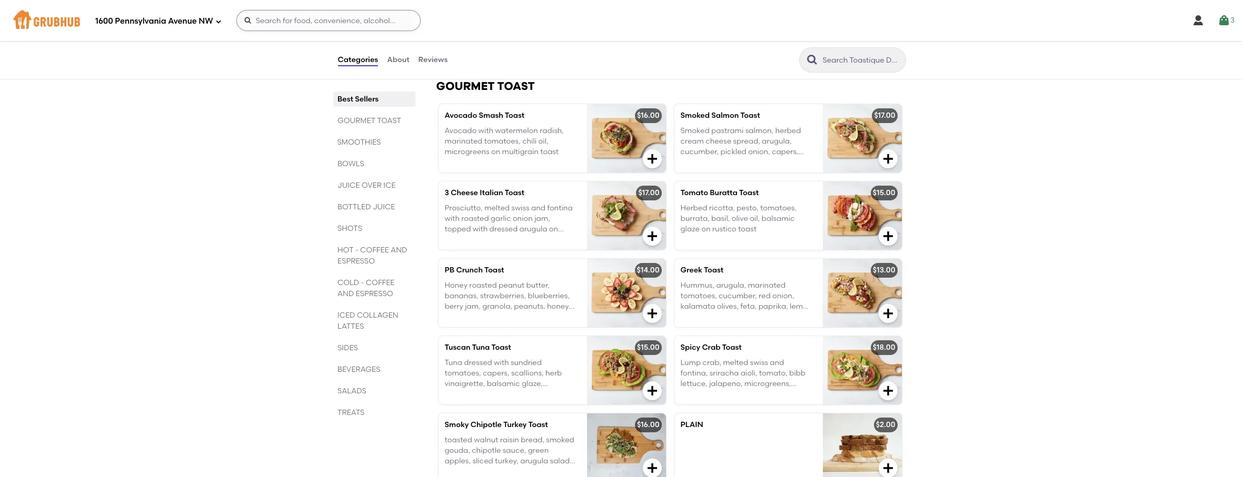 Task type: locate. For each thing, give the bounding box(es) containing it.
1 vertical spatial $15.00
[[637, 344, 660, 352]]

0 horizontal spatial oil,
[[538, 137, 549, 146]]

1 vertical spatial toasted
[[445, 468, 472, 477]]

onion, up paprika,
[[772, 292, 794, 301]]

0 vertical spatial smoked
[[681, 111, 710, 120]]

roasted inside honey roasted peanut butter, bananas, strawberries, blueberries, berry jam, granola, peanuts, honey drizzle, mint on walnut raisin toast
[[469, 281, 497, 290]]

1 horizontal spatial arugula,
[[762, 137, 792, 146]]

tomatoes, up balsamic
[[760, 204, 797, 213]]

avocado smash toast image
[[587, 104, 666, 173]]

cold - coffee and espresso tab
[[337, 278, 411, 300]]

and inside "cold - coffee and espresso"
[[337, 290, 354, 299]]

on down burrata,
[[702, 225, 711, 234]]

1 vertical spatial jam,
[[465, 302, 481, 311]]

and inside "hot - coffee and espresso"
[[390, 246, 407, 255]]

olive
[[732, 214, 748, 223]]

0 horizontal spatial melted
[[484, 204, 510, 213]]

0 vertical spatial $17.00
[[874, 111, 895, 120]]

1 vertical spatial gourmet
[[337, 116, 375, 125]]

treats tab
[[337, 408, 411, 419]]

greek toast
[[681, 266, 724, 275]]

0 vertical spatial lemon
[[681, 169, 703, 178]]

0 vertical spatial microgreens,
[[745, 158, 791, 167]]

toast down capers,
[[782, 169, 800, 178]]

wedge down seasoning,
[[705, 169, 729, 178]]

0 vertical spatial 3
[[1231, 16, 1235, 25]]

1 vertical spatial avocado
[[445, 126, 477, 135]]

toast up peanut
[[484, 266, 504, 275]]

toast inside hummus, arugula, marinated tomatoes, cucumber, red onion, kalamata olives, feta, paprika, lemon wedge on rustico toast
[[744, 313, 762, 322]]

0 vertical spatial oil,
[[538, 137, 549, 146]]

glaze
[[681, 225, 700, 234]]

1 vertical spatial wedge
[[681, 313, 705, 322]]

juice over ice
[[337, 181, 395, 190]]

1 vertical spatial rustico
[[718, 313, 742, 322]]

best sellers tab
[[337, 94, 411, 105]]

bowls tab
[[337, 159, 411, 170]]

1 horizontal spatial gourmet
[[436, 80, 495, 93]]

1 vertical spatial toast
[[377, 116, 401, 125]]

and down shots "tab"
[[390, 246, 407, 255]]

on down jalapeno,
[[725, 390, 734, 399]]

raisin up sauce,
[[500, 436, 519, 445]]

best
[[337, 95, 353, 104]]

0 vertical spatial and
[[531, 204, 546, 213]]

honey roasted peanut butter, bananas, strawberries, blueberries, berry jam, granola, peanuts, honey drizzle, mint on walnut raisin toast
[[445, 281, 570, 322]]

0 vertical spatial and
[[390, 246, 407, 255]]

1 vertical spatial cucumber,
[[719, 292, 757, 301]]

coffee for hot
[[360, 246, 389, 255]]

toasted up gouda, at the bottom left
[[445, 436, 472, 445]]

coffee inside "cold - coffee and espresso"
[[366, 279, 394, 288]]

avocado inside "avocado with watermelon radish, marinated tomatoes, chili oil, microgreens on multigrain toast"
[[445, 126, 477, 135]]

1 vertical spatial marinated
[[748, 281, 786, 290]]

roasted down pb crunch toast
[[469, 281, 497, 290]]

1 vertical spatial oil,
[[750, 214, 760, 223]]

juice down bowls on the top left of page
[[337, 181, 360, 190]]

balsamic
[[762, 214, 795, 223]]

0 horizontal spatial $17.00
[[638, 189, 660, 198]]

0 horizontal spatial $15.00
[[637, 344, 660, 352]]

1 avocado from the top
[[445, 111, 477, 120]]

toast up pesto,
[[739, 189, 759, 198]]

wedge inside hummus, arugula, marinated tomatoes, cucumber, red onion, kalamata olives, feta, paprika, lemon wedge on rustico toast
[[681, 313, 705, 322]]

cucumber, down cream
[[681, 148, 719, 157]]

topped down turkey,
[[505, 468, 532, 477]]

plain image
[[823, 414, 902, 478]]

- for cold
[[361, 279, 364, 288]]

0 horizontal spatial swiss
[[512, 204, 530, 213]]

lemon inside hummus, arugula, marinated tomatoes, cucumber, red onion, kalamata olives, feta, paprika, lemon wedge on rustico toast
[[790, 302, 812, 311]]

coffee down shots "tab"
[[360, 246, 389, 255]]

buratta
[[710, 189, 738, 198]]

toasted
[[445, 436, 472, 445], [445, 468, 472, 477]]

1 horizontal spatial topped
[[505, 468, 532, 477]]

2 avocado from the top
[[445, 126, 477, 135]]

honey
[[445, 281, 468, 290]]

0 horizontal spatial gourmet
[[337, 116, 375, 125]]

3 for 3 cheese italian toast
[[445, 189, 449, 198]]

svg image for toasted walnut raisin bread, smoked gouda, chipotle sauce, green apples, sliced turkey, arugula salad, toasted walnuts, topped w
[[646, 463, 659, 475]]

herbed
[[681, 204, 707, 213]]

iced collagen lattes
[[337, 311, 398, 331]]

toast up watermelon at the top
[[505, 111, 525, 120]]

pb crunch toast
[[445, 266, 504, 275]]

0 vertical spatial rustico
[[712, 225, 737, 234]]

- inside "cold - coffee and espresso"
[[361, 279, 364, 288]]

mint
[[471, 313, 487, 322]]

roasted
[[461, 214, 489, 223], [469, 281, 497, 290]]

wedge down kalamata
[[681, 313, 705, 322]]

swiss inside lump crab, melted swiss and fontina, sriracha aioli, tomato, bibb lettuce, jalapeno, microgreens, lemon twish on rustico toast
[[750, 358, 768, 367]]

- right cold
[[361, 279, 364, 288]]

rustico
[[712, 225, 737, 234], [718, 313, 742, 322], [736, 390, 760, 399]]

1 vertical spatial roasted
[[469, 281, 497, 290]]

dressed
[[490, 225, 518, 234]]

bowls
[[337, 160, 364, 169]]

walnut down granola,
[[499, 313, 524, 322]]

1 toasted from the top
[[445, 436, 472, 445]]

svg image
[[1192, 14, 1205, 27], [1218, 14, 1231, 27], [244, 16, 252, 25], [215, 18, 222, 24], [647, 39, 660, 52], [646, 153, 659, 166], [882, 230, 894, 243], [646, 385, 659, 398], [882, 385, 894, 398]]

toast down radish,
[[540, 148, 559, 157]]

raisin
[[525, 313, 545, 322], [500, 436, 519, 445]]

svg image for honey roasted peanut butter, bananas, strawberries, blueberries, berry jam, granola, peanuts, honey drizzle, mint on walnut raisin toast
[[646, 308, 659, 320]]

iced collagen lattes tab
[[337, 310, 411, 332]]

toast for tuscan tuna toast
[[491, 344, 511, 352]]

oil, down radish,
[[538, 137, 549, 146]]

1 $16.00 from the top
[[637, 111, 660, 120]]

smoked salmon toast image
[[823, 104, 902, 173]]

1 horizontal spatial swiss
[[750, 358, 768, 367]]

gourmet up avocado smash toast
[[436, 80, 495, 93]]

ice
[[383, 181, 395, 190]]

3
[[1231, 16, 1235, 25], [445, 189, 449, 198]]

0 horizontal spatial onion,
[[748, 148, 770, 157]]

on down kalamata
[[707, 313, 716, 322]]

avenue
[[168, 16, 197, 26]]

gourmet down the best sellers
[[337, 116, 375, 125]]

rustico down aioli,
[[736, 390, 760, 399]]

tomatoes, for $14.00
[[681, 292, 717, 301]]

3 cheese italian toast image
[[587, 182, 666, 250]]

2 $16.00 from the top
[[637, 421, 660, 430]]

1 horizontal spatial walnut
[[499, 313, 524, 322]]

1 vertical spatial smoked
[[681, 126, 710, 135]]

espresso inside "cold - coffee and espresso"
[[356, 290, 393, 299]]

smoked for smoked salmon toast
[[681, 111, 710, 120]]

toast for pb crunch toast
[[484, 266, 504, 275]]

avocado up microgreens
[[445, 126, 477, 135]]

microgreens, down tomato,
[[744, 380, 791, 389]]

-
[[355, 246, 358, 255], [361, 279, 364, 288]]

0 horizontal spatial and
[[337, 290, 354, 299]]

- inside "hot - coffee and espresso"
[[355, 246, 358, 255]]

0 vertical spatial with
[[478, 126, 493, 135]]

on
[[491, 148, 500, 157], [731, 169, 740, 178], [549, 225, 558, 234], [702, 225, 711, 234], [489, 313, 498, 322], [707, 313, 716, 322], [725, 390, 734, 399]]

over
[[361, 181, 381, 190]]

rustico inside herbed ricotta, pesto, tomatoes, burrata, basil, olive oil, balsamic glaze on rustico toast
[[712, 225, 737, 234]]

$17.00 for prosciutto, melted swiss and fontina with roasted garlic onion jam, topped with dressed arugula on jalapeno cheddar toast
[[638, 189, 660, 198]]

jam, up mint
[[465, 302, 481, 311]]

1 vertical spatial gourmet toast
[[337, 116, 401, 125]]

2 horizontal spatial tomatoes,
[[760, 204, 797, 213]]

0 vertical spatial gourmet
[[436, 80, 495, 93]]

0 vertical spatial arugula,
[[762, 137, 792, 146]]

1 horizontal spatial toast
[[497, 80, 535, 93]]

1 horizontal spatial and
[[390, 246, 407, 255]]

toast inside gourmet toast tab
[[377, 116, 401, 125]]

avocado smash toast
[[445, 111, 525, 120]]

herbed
[[775, 126, 801, 135]]

toast right crab
[[722, 344, 742, 352]]

1 vertical spatial 3
[[445, 189, 449, 198]]

svg image inside 3 button
[[1218, 14, 1231, 27]]

0 vertical spatial walnut
[[499, 313, 524, 322]]

collagen
[[357, 311, 398, 320]]

toast
[[505, 111, 525, 120], [741, 111, 760, 120], [505, 189, 524, 198], [739, 189, 759, 198], [484, 266, 504, 275], [704, 266, 724, 275], [491, 344, 511, 352], [722, 344, 742, 352], [528, 421, 548, 430]]

reviews button
[[418, 41, 448, 79]]

toast down olive
[[738, 225, 757, 234]]

1 horizontal spatial juice
[[373, 203, 395, 212]]

1 horizontal spatial 3
[[1231, 16, 1235, 25]]

0 vertical spatial tomatoes,
[[484, 137, 521, 146]]

burrata,
[[681, 214, 710, 223]]

0 horizontal spatial juice
[[337, 181, 360, 190]]

melted inside lump crab, melted swiss and fontina, sriracha aioli, tomato, bibb lettuce, jalapeno, microgreens, lemon twish on rustico toast
[[723, 358, 748, 367]]

1 vertical spatial topped
[[505, 468, 532, 477]]

1 vertical spatial coffee
[[366, 279, 394, 288]]

greek toast image
[[823, 259, 902, 328]]

swiss up onion
[[512, 204, 530, 213]]

toast for spicy crab toast
[[722, 344, 742, 352]]

0 horizontal spatial jam,
[[465, 302, 481, 311]]

0 vertical spatial cucumber,
[[681, 148, 719, 157]]

0 vertical spatial roasted
[[461, 214, 489, 223]]

basil,
[[711, 214, 730, 223]]

toast down tomato,
[[762, 390, 780, 399]]

0 vertical spatial avocado
[[445, 111, 477, 120]]

pb
[[445, 266, 454, 275]]

marinated up red
[[748, 281, 786, 290]]

$17.00
[[874, 111, 895, 120], [638, 189, 660, 198]]

smoothies
[[337, 138, 381, 147]]

gourmet toast down the sellers
[[337, 116, 401, 125]]

swiss up aioli,
[[750, 358, 768, 367]]

microgreens, inside lump crab, melted swiss and fontina, sriracha aioli, tomato, bibb lettuce, jalapeno, microgreens, lemon twish on rustico toast
[[744, 380, 791, 389]]

2 vertical spatial tomatoes,
[[681, 292, 717, 301]]

fontina,
[[681, 369, 708, 378]]

espresso
[[337, 257, 375, 266], [356, 290, 393, 299]]

melted up garlic
[[484, 204, 510, 213]]

arugula down "green"
[[520, 457, 548, 466]]

avocado for avocado with watermelon radish, marinated tomatoes, chili oil, microgreens on multigrain toast
[[445, 126, 477, 135]]

1 horizontal spatial marinated
[[748, 281, 786, 290]]

1 vertical spatial $17.00
[[638, 189, 660, 198]]

cucumber,
[[681, 148, 719, 157], [719, 292, 757, 301]]

1 horizontal spatial jam,
[[535, 214, 550, 223]]

0 vertical spatial wedge
[[705, 169, 729, 178]]

pb crunch toast image
[[587, 259, 666, 328]]

toast inside honey roasted peanut butter, bananas, strawberries, blueberries, berry jam, granola, peanuts, honey drizzle, mint on walnut raisin toast
[[546, 313, 565, 322]]

espresso down hot
[[337, 257, 375, 266]]

rustico down the basil,
[[712, 225, 737, 234]]

$15.00 for tuscan tuna toast
[[637, 344, 660, 352]]

2 vertical spatial rustico
[[736, 390, 760, 399]]

3 inside button
[[1231, 16, 1235, 25]]

oil, inside "avocado with watermelon radish, marinated tomatoes, chili oil, microgreens on multigrain toast"
[[538, 137, 549, 146]]

lemon down toasty
[[681, 169, 703, 178]]

1 horizontal spatial $15.00
[[873, 189, 895, 198]]

about
[[387, 55, 409, 64]]

1 vertical spatial tomatoes,
[[760, 204, 797, 213]]

tomatoes,
[[484, 137, 521, 146], [760, 204, 797, 213], [681, 292, 717, 301]]

1 vertical spatial espresso
[[356, 290, 393, 299]]

on down seasoning,
[[731, 169, 740, 178]]

shots
[[337, 224, 362, 233]]

1 smoked from the top
[[681, 111, 710, 120]]

1 vertical spatial swiss
[[750, 358, 768, 367]]

chipotle
[[472, 447, 501, 455]]

$15.00
[[873, 189, 895, 198], [637, 344, 660, 352]]

avocado left smash
[[445, 111, 477, 120]]

toast right tuna
[[491, 344, 511, 352]]

and down cold
[[337, 290, 354, 299]]

marinated
[[445, 137, 483, 146], [748, 281, 786, 290]]

0 vertical spatial espresso
[[337, 257, 375, 266]]

juice down ice
[[373, 203, 395, 212]]

0 horizontal spatial arugula,
[[716, 281, 746, 290]]

toast inside herbed ricotta, pesto, tomatoes, burrata, basil, olive oil, balsamic glaze on rustico toast
[[738, 225, 757, 234]]

1 horizontal spatial onion,
[[772, 292, 794, 301]]

juice over ice tab
[[337, 180, 411, 191]]

jam, right onion
[[535, 214, 550, 223]]

0 vertical spatial marinated
[[445, 137, 483, 146]]

cucumber, up olives,
[[719, 292, 757, 301]]

0 vertical spatial jam,
[[535, 214, 550, 223]]

toast down the honey
[[546, 313, 565, 322]]

coffee inside "hot - coffee and espresso"
[[360, 246, 389, 255]]

1 vertical spatial arugula
[[520, 457, 548, 466]]

smoked pastrami salmon, herbed cream cheese spread, arugula, cucumber, pickled onion, capers, toasty seasoning, microgreens, lemon wedge on sourdough toast
[[681, 126, 801, 178]]

lettuce,
[[681, 380, 708, 389]]

arugula, up capers,
[[762, 137, 792, 146]]

with down prosciutto, on the top left
[[445, 214, 460, 223]]

0 vertical spatial swiss
[[512, 204, 530, 213]]

toast down best sellers tab
[[377, 116, 401, 125]]

with down avocado smash toast
[[478, 126, 493, 135]]

1 vertical spatial raisin
[[500, 436, 519, 445]]

arugula down onion
[[519, 225, 547, 234]]

cold
[[337, 279, 359, 288]]

espresso for cold
[[356, 290, 393, 299]]

with up 'cheddar'
[[473, 225, 488, 234]]

on down granola,
[[489, 313, 498, 322]]

$17.00 for smoked pastrami salmon, herbed cream cheese spread, arugula, cucumber, pickled onion, capers, toasty seasoning, microgreens, lemon wedge on sourdough toast
[[874, 111, 895, 120]]

Search Toastique Dupont Circle search field
[[822, 55, 902, 65]]

and up onion
[[531, 204, 546, 213]]

gourmet toast inside tab
[[337, 116, 401, 125]]

arugula inside prosciutto, melted swiss and fontina with roasted garlic onion jam, topped with dressed arugula on jalapeno cheddar toast
[[519, 225, 547, 234]]

walnut inside toasted walnut raisin bread, smoked gouda, chipotle sauce, green apples, sliced turkey, arugula salad, toasted walnuts, topped w
[[474, 436, 498, 445]]

bottled juice
[[337, 203, 395, 212]]

toast up "salmon,"
[[741, 111, 760, 120]]

salmon
[[712, 111, 739, 120]]

microgreens, inside smoked pastrami salmon, herbed cream cheese spread, arugula, cucumber, pickled onion, capers, toasty seasoning, microgreens, lemon wedge on sourdough toast
[[745, 158, 791, 167]]

1 vertical spatial lemon
[[790, 302, 812, 311]]

shots tab
[[337, 223, 411, 234]]

tomatoes, inside "avocado with watermelon radish, marinated tomatoes, chili oil, microgreens on multigrain toast"
[[484, 137, 521, 146]]

hummus, arugula, marinated tomatoes, cucumber, red onion, kalamata olives, feta, paprika, lemon wedge on rustico toast
[[681, 281, 812, 322]]

svg image
[[882, 153, 894, 166], [646, 230, 659, 243], [646, 308, 659, 320], [882, 308, 894, 320], [646, 463, 659, 475], [882, 463, 894, 475]]

onion, down spread,
[[748, 148, 770, 157]]

toast down dressed at the top left of the page
[[510, 236, 529, 245]]

salads tab
[[337, 386, 411, 397]]

espresso up collagen
[[356, 290, 393, 299]]

sliced
[[473, 457, 493, 466]]

toast up smash
[[497, 80, 535, 93]]

multigrain
[[502, 148, 539, 157]]

0 horizontal spatial tomatoes,
[[484, 137, 521, 146]]

on inside "avocado with watermelon radish, marinated tomatoes, chili oil, microgreens on multigrain toast"
[[491, 148, 500, 157]]

0 vertical spatial melted
[[484, 204, 510, 213]]

watermelon
[[495, 126, 538, 135]]

2 smoked from the top
[[681, 126, 710, 135]]

arugula, up olives,
[[716, 281, 746, 290]]

tomatoes, inside herbed ricotta, pesto, tomatoes, burrata, basil, olive oil, balsamic glaze on rustico toast
[[760, 204, 797, 213]]

raisin inside toasted walnut raisin bread, smoked gouda, chipotle sauce, green apples, sliced turkey, arugula salad, toasted walnuts, topped w
[[500, 436, 519, 445]]

on inside smoked pastrami salmon, herbed cream cheese spread, arugula, cucumber, pickled onion, capers, toasty seasoning, microgreens, lemon wedge on sourdough toast
[[731, 169, 740, 178]]

and inside lump crab, melted swiss and fontina, sriracha aioli, tomato, bibb lettuce, jalapeno, microgreens, lemon twish on rustico toast
[[770, 358, 784, 367]]

1 horizontal spatial -
[[361, 279, 364, 288]]

0 vertical spatial topped
[[445, 225, 471, 234]]

gourmet toast up avocado smash toast
[[436, 80, 535, 93]]

1 horizontal spatial melted
[[723, 358, 748, 367]]

1 vertical spatial walnut
[[474, 436, 498, 445]]

0 vertical spatial raisin
[[525, 313, 545, 322]]

tomatoes, down watermelon at the top
[[484, 137, 521, 146]]

1 vertical spatial onion,
[[772, 292, 794, 301]]

smoked inside smoked pastrami salmon, herbed cream cheese spread, arugula, cucumber, pickled onion, capers, toasty seasoning, microgreens, lemon wedge on sourdough toast
[[681, 126, 710, 135]]

0 horizontal spatial marinated
[[445, 137, 483, 146]]

melted up the sriracha
[[723, 358, 748, 367]]

walnut
[[499, 313, 524, 322], [474, 436, 498, 445]]

espresso for hot
[[337, 257, 375, 266]]

0 horizontal spatial and
[[531, 204, 546, 213]]

2 vertical spatial lemon
[[681, 390, 703, 399]]

coffee down the hot - coffee and espresso tab on the left
[[366, 279, 394, 288]]

lemon down lettuce,
[[681, 390, 703, 399]]

microgreens, up sourdough
[[745, 158, 791, 167]]

topped up jalapeno
[[445, 225, 471, 234]]

0 horizontal spatial topped
[[445, 225, 471, 234]]

tomato buratta toast image
[[823, 182, 902, 250]]

lemon right paprika,
[[790, 302, 812, 311]]

juice
[[337, 181, 360, 190], [373, 203, 395, 212]]

oil, inside herbed ricotta, pesto, tomatoes, burrata, basil, olive oil, balsamic glaze on rustico toast
[[750, 214, 760, 223]]

sides tab
[[337, 343, 411, 354]]

on down the fontina
[[549, 225, 558, 234]]

1 vertical spatial and
[[770, 358, 784, 367]]

1 vertical spatial arugula,
[[716, 281, 746, 290]]

marinated up microgreens
[[445, 137, 483, 146]]

tomatoes, up kalamata
[[681, 292, 717, 301]]

toast inside "avocado with watermelon radish, marinated tomatoes, chili oil, microgreens on multigrain toast"
[[540, 148, 559, 157]]

jalapeno,
[[709, 380, 743, 389]]

0 vertical spatial coffee
[[360, 246, 389, 255]]

espresso inside "hot - coffee and espresso"
[[337, 257, 375, 266]]

1 horizontal spatial gourmet toast
[[436, 80, 535, 93]]

on left multigrain
[[491, 148, 500, 157]]

0 horizontal spatial walnut
[[474, 436, 498, 445]]

3 for 3
[[1231, 16, 1235, 25]]

walnut up chipotle
[[474, 436, 498, 445]]

tomatoes, inside hummus, arugula, marinated tomatoes, cucumber, red onion, kalamata olives, feta, paprika, lemon wedge on rustico toast
[[681, 292, 717, 301]]

melted inside prosciutto, melted swiss and fontina with roasted garlic onion jam, topped with dressed arugula on jalapeno cheddar toast
[[484, 204, 510, 213]]

toasted down apples,
[[445, 468, 472, 477]]

onion, inside hummus, arugula, marinated tomatoes, cucumber, red onion, kalamata olives, feta, paprika, lemon wedge on rustico toast
[[772, 292, 794, 301]]

- right hot
[[355, 246, 358, 255]]

$16.00
[[637, 111, 660, 120], [637, 421, 660, 430]]

smoked
[[681, 111, 710, 120], [681, 126, 710, 135]]

pickled
[[721, 148, 747, 157]]

hot - coffee and espresso tab
[[337, 245, 411, 267]]

1 horizontal spatial raisin
[[525, 313, 545, 322]]

capers,
[[772, 148, 799, 157]]

gourmet toast
[[436, 80, 535, 93], [337, 116, 401, 125]]

0 vertical spatial toasted
[[445, 436, 472, 445]]

1 vertical spatial and
[[337, 290, 354, 299]]

coffee for cold
[[366, 279, 394, 288]]

0 vertical spatial onion,
[[748, 148, 770, 157]]

rustico down olives,
[[718, 313, 742, 322]]

toasty
[[681, 158, 703, 167]]

smoked salmon toast
[[681, 111, 760, 120]]

raisin down 'peanuts,'
[[525, 313, 545, 322]]

0 horizontal spatial gourmet toast
[[337, 116, 401, 125]]

1 vertical spatial microgreens,
[[744, 380, 791, 389]]

about button
[[387, 41, 410, 79]]

reviews
[[418, 55, 448, 64]]

svg image for hummus, arugula, marinated tomatoes, cucumber, red onion, kalamata olives, feta, paprika, lemon wedge on rustico toast
[[882, 308, 894, 320]]

pennsylvania
[[115, 16, 166, 26]]

chili
[[522, 137, 537, 146]]

toast down feta,
[[744, 313, 762, 322]]

prosciutto, melted swiss and fontina with roasted garlic onion jam, topped with dressed arugula on jalapeno cheddar toast
[[445, 204, 573, 245]]

oil, down pesto,
[[750, 214, 760, 223]]

tomatoes, for $17.00
[[760, 204, 797, 213]]

feta,
[[741, 302, 757, 311]]

and up tomato,
[[770, 358, 784, 367]]

roasted down prosciutto, on the top left
[[461, 214, 489, 223]]

arugula, inside smoked pastrami salmon, herbed cream cheese spread, arugula, cucumber, pickled onion, capers, toasty seasoning, microgreens, lemon wedge on sourdough toast
[[762, 137, 792, 146]]

2 vertical spatial with
[[473, 225, 488, 234]]



Task type: describe. For each thing, give the bounding box(es) containing it.
main navigation navigation
[[0, 0, 1243, 41]]

twish
[[705, 390, 723, 399]]

categories button
[[337, 41, 379, 79]]

tuscan tuna toast
[[445, 344, 511, 352]]

3 cheese italian toast
[[445, 189, 524, 198]]

marinated inside "avocado with watermelon radish, marinated tomatoes, chili oil, microgreens on multigrain toast"
[[445, 137, 483, 146]]

smoothies tab
[[337, 137, 411, 148]]

lump crab, melted swiss and fontina, sriracha aioli, tomato, bibb lettuce, jalapeno, microgreens, lemon twish on rustico toast
[[681, 358, 806, 399]]

0 vertical spatial juice
[[337, 181, 360, 190]]

tuna
[[472, 344, 490, 352]]

best sellers
[[337, 95, 378, 104]]

crunch
[[456, 266, 483, 275]]

greek
[[681, 266, 702, 275]]

smoked
[[546, 436, 574, 445]]

jam, inside honey roasted peanut butter, bananas, strawberries, blueberries, berry jam, granola, peanuts, honey drizzle, mint on walnut raisin toast
[[465, 302, 481, 311]]

search icon image
[[806, 54, 819, 66]]

cheese
[[706, 137, 731, 146]]

on inside hummus, arugula, marinated tomatoes, cucumber, red onion, kalamata olives, feta, paprika, lemon wedge on rustico toast
[[707, 313, 716, 322]]

sellers
[[355, 95, 378, 104]]

on inside lump crab, melted swiss and fontina, sriracha aioli, tomato, bibb lettuce, jalapeno, microgreens, lemon twish on rustico toast
[[725, 390, 734, 399]]

1600 pennsylvania avenue nw
[[95, 16, 213, 26]]

bottled juice tab
[[337, 202, 411, 213]]

blueberries,
[[528, 292, 570, 301]]

topped inside toasted walnut raisin bread, smoked gouda, chipotle sauce, green apples, sliced turkey, arugula salad, toasted walnuts, topped w
[[505, 468, 532, 477]]

kalamata
[[681, 302, 715, 311]]

toast up bread,
[[528, 421, 548, 430]]

toast for avocado smash toast
[[505, 111, 525, 120]]

walnuts,
[[474, 468, 504, 477]]

spread,
[[733, 137, 760, 146]]

granola,
[[482, 302, 512, 311]]

bread,
[[521, 436, 544, 445]]

rustico inside lump crab, melted swiss and fontina, sriracha aioli, tomato, bibb lettuce, jalapeno, microgreens, lemon twish on rustico toast
[[736, 390, 760, 399]]

bananas,
[[445, 292, 478, 301]]

- for hot
[[355, 246, 358, 255]]

oil, for pesto,
[[750, 214, 760, 223]]

toast for tomato buratta toast
[[739, 189, 759, 198]]

olives,
[[717, 302, 739, 311]]

tuscan tuna toast image
[[587, 337, 666, 405]]

bibb
[[789, 369, 806, 378]]

turkey
[[503, 421, 527, 430]]

drizzle,
[[445, 313, 469, 322]]

cucumber, inside hummus, arugula, marinated tomatoes, cucumber, red onion, kalamata olives, feta, paprika, lemon wedge on rustico toast
[[719, 292, 757, 301]]

garlic
[[491, 214, 511, 223]]

lemon inside smoked pastrami salmon, herbed cream cheese spread, arugula, cucumber, pickled onion, capers, toasty seasoning, microgreens, lemon wedge on sourdough toast
[[681, 169, 703, 178]]

toast inside smoked pastrami salmon, herbed cream cheese spread, arugula, cucumber, pickled onion, capers, toasty seasoning, microgreens, lemon wedge on sourdough toast
[[782, 169, 800, 178]]

rustico inside hummus, arugula, marinated tomatoes, cucumber, red onion, kalamata olives, feta, paprika, lemon wedge on rustico toast
[[718, 313, 742, 322]]

$13.00
[[873, 266, 895, 275]]

plain
[[681, 421, 703, 430]]

cucumber, inside smoked pastrami salmon, herbed cream cheese spread, arugula, cucumber, pickled onion, capers, toasty seasoning, microgreens, lemon wedge on sourdough toast
[[681, 148, 719, 157]]

salad,
[[550, 457, 572, 466]]

wedge inside smoked pastrami salmon, herbed cream cheese spread, arugula, cucumber, pickled onion, capers, toasty seasoning, microgreens, lemon wedge on sourdough toast
[[705, 169, 729, 178]]

cold - coffee and espresso
[[337, 279, 394, 299]]

categories
[[338, 55, 378, 64]]

$15.00 for tomato buratta toast
[[873, 189, 895, 198]]

jam, inside prosciutto, melted swiss and fontina with roasted garlic onion jam, topped with dressed arugula on jalapeno cheddar toast
[[535, 214, 550, 223]]

2 toasted from the top
[[445, 468, 472, 477]]

gourmet inside gourmet toast tab
[[337, 116, 375, 125]]

hot
[[337, 246, 353, 255]]

ricotta,
[[709, 204, 735, 213]]

3 button
[[1218, 11, 1235, 30]]

chipotle
[[471, 421, 502, 430]]

svg image for prosciutto, melted swiss and fontina with roasted garlic onion jam, topped with dressed arugula on jalapeno cheddar toast
[[646, 230, 659, 243]]

treats
[[337, 409, 364, 418]]

lemon inside lump crab, melted swiss and fontina, sriracha aioli, tomato, bibb lettuce, jalapeno, microgreens, lemon twish on rustico toast
[[681, 390, 703, 399]]

spicy crab toast
[[681, 344, 742, 352]]

hummus,
[[681, 281, 715, 290]]

arugula inside toasted walnut raisin bread, smoked gouda, chipotle sauce, green apples, sliced turkey, arugula salad, toasted walnuts, topped w
[[520, 457, 548, 466]]

on inside herbed ricotta, pesto, tomatoes, burrata, basil, olive oil, balsamic glaze on rustico toast
[[702, 225, 711, 234]]

$16.00 for avocado with watermelon radish, marinated tomatoes, chili oil, microgreens on multigrain toast
[[637, 111, 660, 120]]

onion, inside smoked pastrami salmon, herbed cream cheese spread, arugula, cucumber, pickled onion, capers, toasty seasoning, microgreens, lemon wedge on sourdough toast
[[748, 148, 770, 157]]

arugula, inside hummus, arugula, marinated tomatoes, cucumber, red onion, kalamata olives, feta, paprika, lemon wedge on rustico toast
[[716, 281, 746, 290]]

salmon,
[[745, 126, 774, 135]]

gourmet toast tab
[[337, 115, 411, 126]]

toasted walnut raisin bread, smoked gouda, chipotle sauce, green apples, sliced turkey, arugula salad, toasted walnuts, topped w
[[445, 436, 574, 478]]

cheddar
[[478, 236, 509, 245]]

sriracha
[[710, 369, 739, 378]]

and for hot - coffee and espresso
[[390, 246, 407, 255]]

aioli,
[[741, 369, 757, 378]]

iced
[[337, 311, 355, 320]]

sauce,
[[503, 447, 526, 455]]

1 vertical spatial with
[[445, 214, 460, 223]]

hot - coffee and espresso
[[337, 246, 407, 266]]

smoked for smoked pastrami salmon, herbed cream cheese spread, arugula, cucumber, pickled onion, capers, toasty seasoning, microgreens, lemon wedge on sourdough toast
[[681, 126, 710, 135]]

$18.00
[[873, 344, 895, 352]]

sides
[[337, 344, 358, 353]]

berry
[[445, 302, 463, 311]]

and for cold - coffee and espresso
[[337, 290, 354, 299]]

tomato
[[681, 189, 708, 198]]

svg image for smoked pastrami salmon, herbed cream cheese spread, arugula, cucumber, pickled onion, capers, toasty seasoning, microgreens, lemon wedge on sourdough toast
[[882, 153, 894, 166]]

smoky chipotle turkey toast image
[[587, 414, 666, 478]]

apples,
[[445, 457, 471, 466]]

tomato buratta toast
[[681, 189, 759, 198]]

toast up hummus,
[[704, 266, 724, 275]]

smash
[[479, 111, 503, 120]]

toast for smoked salmon toast
[[741, 111, 760, 120]]

$14.00
[[637, 266, 660, 275]]

walnut inside honey roasted peanut butter, bananas, strawberries, blueberries, berry jam, granola, peanuts, honey drizzle, mint on walnut raisin toast
[[499, 313, 524, 322]]

tuscan
[[445, 344, 471, 352]]

butter,
[[526, 281, 550, 290]]

$2.00
[[876, 421, 895, 430]]

$16.00 for toasted walnut raisin bread, smoked gouda, chipotle sauce, green apples, sliced turkey, arugula salad, toasted walnuts, topped w
[[637, 421, 660, 430]]

toast right italian
[[505, 189, 524, 198]]

topped inside prosciutto, melted swiss and fontina with roasted garlic onion jam, topped with dressed arugula on jalapeno cheddar toast
[[445, 225, 471, 234]]

strawberries,
[[480, 292, 526, 301]]

italian
[[480, 189, 503, 198]]

on inside honey roasted peanut butter, bananas, strawberries, blueberries, berry jam, granola, peanuts, honey drizzle, mint on walnut raisin toast
[[489, 313, 498, 322]]

marinated inside hummus, arugula, marinated tomatoes, cucumber, red onion, kalamata olives, feta, paprika, lemon wedge on rustico toast
[[748, 281, 786, 290]]

red
[[759, 292, 771, 301]]

fontina
[[547, 204, 573, 213]]

spicy crab toast image
[[823, 337, 902, 405]]

cream
[[681, 137, 704, 146]]

peanuts,
[[514, 302, 545, 311]]

avocado for avocado smash toast
[[445, 111, 477, 120]]

crab
[[702, 344, 721, 352]]

0 vertical spatial gourmet toast
[[436, 80, 535, 93]]

oil, for watermelon
[[538, 137, 549, 146]]

raisin inside honey roasted peanut butter, bananas, strawberries, blueberries, berry jam, granola, peanuts, honey drizzle, mint on walnut raisin toast
[[525, 313, 545, 322]]

honey
[[547, 302, 569, 311]]

with inside "avocado with watermelon radish, marinated tomatoes, chili oil, microgreens on multigrain toast"
[[478, 126, 493, 135]]

large iced brew smoothie image
[[588, 0, 667, 59]]

microgreens
[[445, 148, 490, 157]]

radish,
[[540, 126, 564, 135]]

crab,
[[703, 358, 721, 367]]

turkey,
[[495, 457, 519, 466]]

roasted inside prosciutto, melted swiss and fontina with roasted garlic onion jam, topped with dressed arugula on jalapeno cheddar toast
[[461, 214, 489, 223]]

beverages
[[337, 365, 380, 374]]

smoky
[[445, 421, 469, 430]]

bottled
[[337, 203, 371, 212]]

beverages tab
[[337, 364, 411, 375]]

green
[[528, 447, 549, 455]]

0 vertical spatial toast
[[497, 80, 535, 93]]

1600
[[95, 16, 113, 26]]

toast inside prosciutto, melted swiss and fontina with roasted garlic onion jam, topped with dressed arugula on jalapeno cheddar toast
[[510, 236, 529, 245]]

and inside prosciutto, melted swiss and fontina with roasted garlic onion jam, topped with dressed arugula on jalapeno cheddar toast
[[531, 204, 546, 213]]

spicy
[[681, 344, 700, 352]]

on inside prosciutto, melted swiss and fontina with roasted garlic onion jam, topped with dressed arugula on jalapeno cheddar toast
[[549, 225, 558, 234]]

toast inside lump crab, melted swiss and fontina, sriracha aioli, tomato, bibb lettuce, jalapeno, microgreens, lemon twish on rustico toast
[[762, 390, 780, 399]]

Search for food, convenience, alcohol... search field
[[236, 10, 421, 31]]

herbed ricotta, pesto, tomatoes, burrata, basil, olive oil, balsamic glaze on rustico toast
[[681, 204, 797, 234]]

jalapeno
[[445, 236, 476, 245]]

lump
[[681, 358, 701, 367]]

swiss inside prosciutto, melted swiss and fontina with roasted garlic onion jam, topped with dressed arugula on jalapeno cheddar toast
[[512, 204, 530, 213]]



Task type: vqa. For each thing, say whether or not it's contained in the screenshot.
ESPRESSO within COLD - COFFEE AND ESPRESSO
yes



